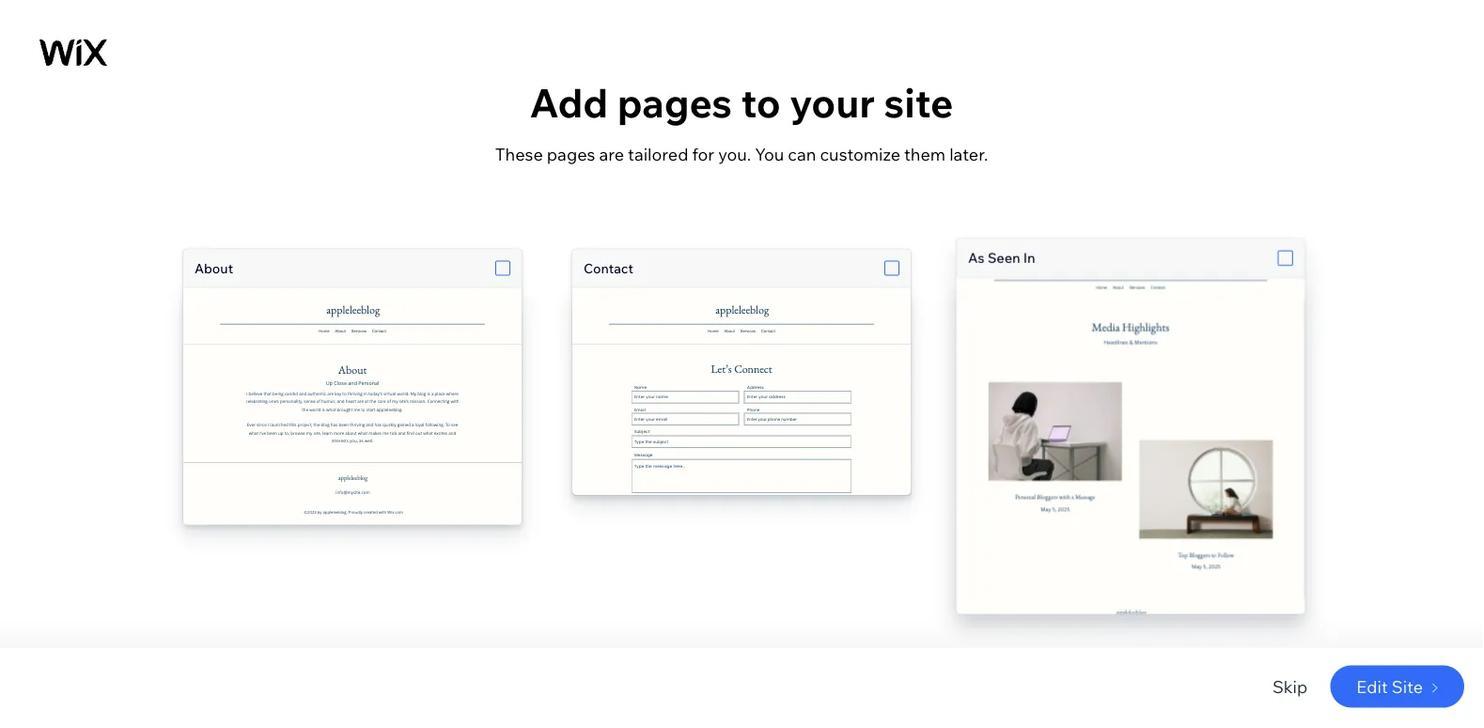Task type: vqa. For each thing, say whether or not it's contained in the screenshot.
the & to the right
no



Task type: describe. For each thing, give the bounding box(es) containing it.
are
[[599, 144, 624, 165]]

can
[[788, 144, 816, 165]]

site
[[1392, 676, 1423, 697]]

tailored
[[628, 144, 689, 165]]

your
[[790, 77, 875, 127]]

them
[[904, 144, 946, 165]]

site
[[884, 77, 954, 127]]

as seen in
[[969, 252, 1036, 268]]

in
[[1024, 252, 1036, 268]]

edit site
[[1357, 676, 1423, 697]]

these
[[495, 144, 543, 165]]

as
[[969, 252, 986, 268]]

pages for add
[[617, 77, 732, 127]]

seen
[[989, 252, 1021, 268]]

these pages are tailored for you. you can customize them later.
[[495, 144, 988, 165]]

add pages to your site
[[530, 77, 954, 127]]



Task type: locate. For each thing, give the bounding box(es) containing it.
home
[[71, 55, 108, 71]]

1 vertical spatial pages
[[547, 144, 595, 165]]

later.
[[950, 144, 988, 165]]

pages
[[617, 77, 732, 127], [547, 144, 595, 165]]

pages for these
[[547, 144, 595, 165]]

0 horizontal spatial pages
[[547, 144, 595, 165]]

pages left are
[[547, 144, 595, 165]]

1 horizontal spatial pages
[[617, 77, 732, 127]]

add
[[530, 77, 608, 127]]

you.
[[718, 144, 751, 165]]

pages up tailored
[[617, 77, 732, 127]]

for
[[692, 144, 714, 165]]

about
[[195, 260, 233, 276]]

edit
[[1357, 676, 1388, 697]]

contact
[[584, 260, 633, 276]]

skip
[[1273, 677, 1308, 698]]

you
[[755, 144, 784, 165]]

to
[[741, 77, 781, 127]]

0 vertical spatial pages
[[617, 77, 732, 127]]

customize
[[820, 144, 901, 165]]



